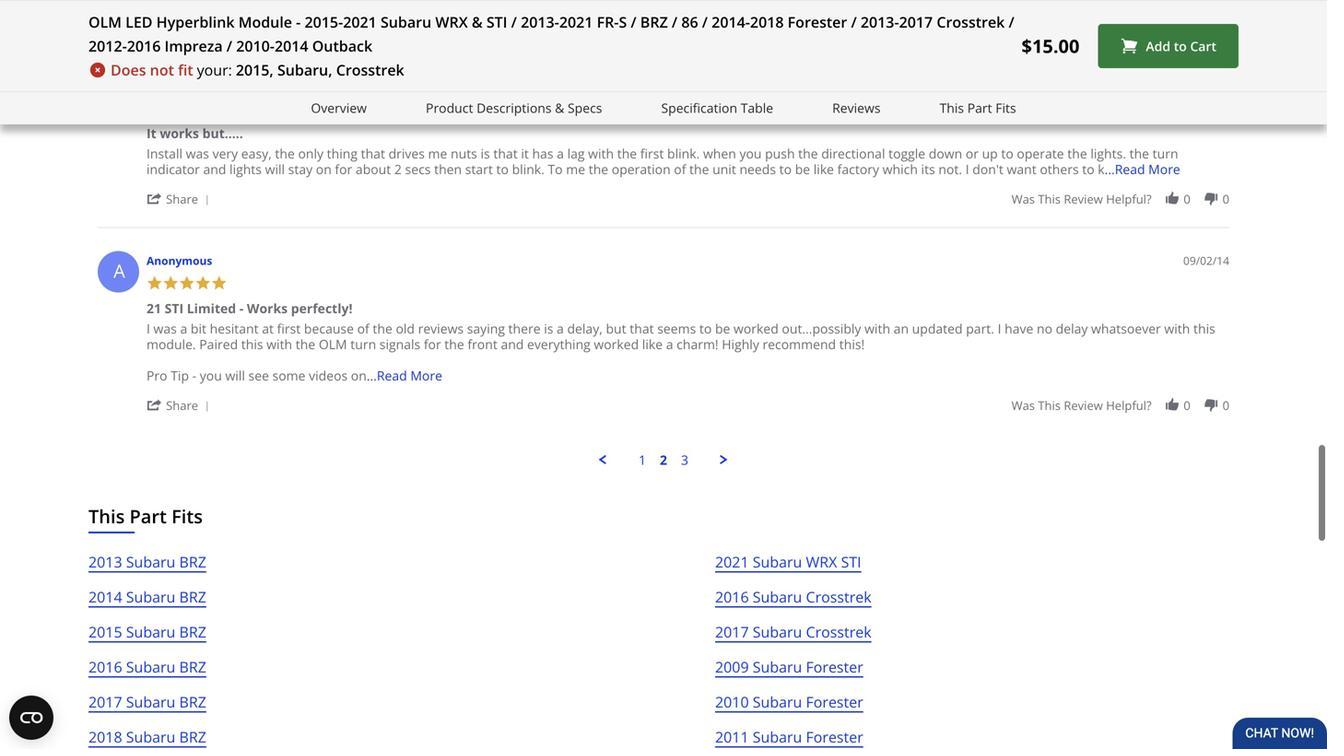 Task type: locate. For each thing, give the bounding box(es) containing it.
brz down 2014 subaru brz link
[[179, 629, 206, 649]]

review left add
[[1064, 22, 1104, 39]]

3 was from the top
[[1012, 404, 1036, 421]]

was down 21
[[154, 327, 177, 344]]

2013
[[89, 559, 122, 579]]

crosstrek
[[937, 12, 1005, 32], [336, 60, 405, 80], [806, 594, 872, 614], [806, 629, 872, 649]]

this up down
[[940, 99, 965, 117]]

blink.
[[668, 151, 700, 169], [512, 167, 545, 185]]

& left specs
[[555, 99, 565, 117]]

stay
[[288, 167, 313, 185]]

1 horizontal spatial for
[[424, 342, 441, 360]]

be inside install was very easy, the only thing that drives me nuts is that it has a lag with the first blink. when you push the directional toggle down or up to operate the lights. the turn indicator and lights will stay on for about 2 secs then start to blink. to me the operation of the unit needs to be like factory which its not. i don't want others to k
[[796, 167, 811, 185]]

will
[[265, 167, 285, 185], [225, 374, 245, 391]]

2016 down 2021 subaru wrx sti link
[[716, 594, 749, 614]]

1 vertical spatial &
[[555, 99, 565, 117]]

star image up limited
[[211, 282, 227, 298]]

0 horizontal spatial 2021
[[343, 12, 377, 32]]

1 horizontal spatial fits
[[996, 99, 1017, 117]]

1 horizontal spatial &
[[555, 99, 565, 117]]

- inside olm led hyperblink module - 2015-2021 subaru wrx & sti / 2013-2021 fr-s / brz / 86 / 2014-2018 forester / 2013-2017 crosstrek / 2012-2016 impreza / 2010-2014 outback
[[296, 12, 301, 32]]

that right thing
[[361, 151, 385, 169]]

2016 down led
[[127, 36, 161, 56]]

share image
[[147, 404, 163, 420]]

forester inside 'link'
[[806, 664, 864, 684]]

share for a
[[166, 404, 198, 421]]

on
[[316, 167, 332, 185], [351, 374, 367, 391]]

2 vertical spatial review
[[1064, 404, 1104, 421]]

it works but..... heading
[[147, 131, 243, 152]]

review for r
[[1064, 198, 1104, 214]]

subaru up 2014 subaru brz
[[126, 559, 176, 579]]

0 vertical spatial and
[[203, 167, 226, 185]]

1 09/02/14 from the top
[[1184, 85, 1230, 100]]

was
[[1012, 22, 1036, 39], [1012, 198, 1036, 214], [1012, 404, 1036, 421]]

review date 09/02/14 element
[[1184, 85, 1230, 100], [1184, 260, 1230, 275]]

share button for r
[[147, 197, 216, 214]]

brz inside olm led hyperblink module - 2015-2021 subaru wrx & sti / 2013-2021 fr-s / brz / 86 / 2014-2018 forester / 2013-2017 crosstrek / 2012-2016 impreza / 2010-2014 outback
[[641, 12, 668, 32]]

0 horizontal spatial was
[[154, 327, 177, 344]]

brz
[[641, 12, 668, 32], [179, 559, 206, 579], [179, 594, 206, 614], [179, 629, 206, 649], [179, 664, 206, 684], [179, 699, 206, 719]]

1 vertical spatial forester
[[806, 664, 864, 684]]

- inside heading
[[240, 306, 244, 324]]

subaru for 2017 subaru brz
[[126, 699, 176, 719]]

this!
[[840, 342, 865, 360]]

share left seperator image
[[166, 198, 198, 214]]

circle checkmark image
[[126, 109, 142, 125]]

forester down 2009 subaru forester 'link' at bottom right
[[806, 699, 864, 719]]

with up the some
[[267, 342, 292, 360]]

3 link
[[681, 458, 689, 476]]

0 vertical spatial you
[[740, 151, 762, 169]]

2013- left fr-
[[521, 12, 560, 32]]

0 vertical spatial was
[[186, 151, 209, 169]]

for inside install was very easy, the only thing that drives me nuts is that it has a lag with the first blink. when you push the directional toggle down or up to operate the lights. the turn indicator and lights will stay on for about 2 secs then start to blink. to me the operation of the unit needs to be like factory which its not. i don't want others to k
[[335, 167, 353, 185]]

0
[[1184, 22, 1191, 39], [1223, 22, 1230, 39], [1184, 198, 1191, 214], [1223, 198, 1230, 214], [1184, 404, 1191, 421], [1223, 404, 1230, 421]]

hyperblink
[[156, 12, 235, 32]]

subaru down 2016 subaru crosstrek link
[[753, 629, 803, 649]]

blink. left when
[[668, 151, 700, 169]]

this part fits up or
[[940, 99, 1017, 117]]

overview
[[311, 99, 367, 117]]

subaru for 2016 subaru crosstrek
[[753, 594, 803, 614]]

like
[[814, 167, 835, 185], [643, 342, 663, 360]]

review down k
[[1064, 198, 1104, 214]]

to
[[1175, 37, 1188, 55], [1002, 151, 1014, 169], [497, 167, 509, 185], [780, 167, 792, 185], [1083, 167, 1095, 185], [700, 327, 712, 344]]

2 review date 09/02/14 element from the top
[[1184, 260, 1230, 275]]

0 vertical spatial 09/02/14
[[1184, 85, 1230, 100]]

me left nuts
[[428, 151, 448, 169]]

olm up 2012-
[[89, 12, 122, 32]]

videos
[[309, 374, 348, 391]]

and right front at the top left of the page
[[501, 342, 524, 360]]

blink. left "to"
[[512, 167, 545, 185]]

product descriptions & specs
[[426, 99, 603, 117]]

1 vertical spatial fits
[[172, 511, 203, 536]]

0 vertical spatial ...read more button
[[1105, 167, 1181, 185]]

0 horizontal spatial 2013-
[[521, 12, 560, 32]]

star image
[[147, 282, 163, 298], [211, 282, 227, 298]]

3 helpful? from the top
[[1107, 404, 1152, 421]]

1 was from the top
[[1012, 22, 1036, 39]]

subaru down 2016 subaru brz link at the bottom left
[[126, 699, 176, 719]]

2 was from the top
[[1012, 198, 1036, 214]]

sti up product descriptions & specs
[[487, 12, 508, 32]]

buyer
[[261, 85, 291, 100]]

to right add
[[1175, 37, 1188, 55]]

share button
[[147, 197, 216, 214], [147, 403, 216, 421]]

was inside i was a bit hesitant at first because of the old reviews saying there is a delay, but that seems to be worked out...possibly with an updated part. i have no delay whatsoever with this module. paired this with the olm turn signals for the front and everything worked like a charm! highly recommend this!
[[154, 327, 177, 344]]

09/02/14 down vote down review by ryanwilkins on  2 sep 2014 image
[[1184, 260, 1230, 275]]

2 09/02/14 from the top
[[1184, 260, 1230, 275]]

2
[[395, 167, 402, 185], [660, 458, 668, 476]]

fits up up
[[996, 99, 1017, 117]]

2017 subaru crosstrek
[[716, 629, 872, 649]]

0 horizontal spatial worked
[[594, 342, 639, 360]]

a inside install was very easy, the only thing that drives me nuts is that it has a lag with the first blink. when you push the directional toggle down or up to operate the lights. the turn indicator and lights will stay on for about 2 secs then start to blink. to me the operation of the unit needs to be like factory which its not. i don't want others to k
[[557, 151, 564, 169]]

&
[[472, 12, 483, 32], [555, 99, 565, 117]]

reviews
[[833, 99, 881, 117]]

2 group from the top
[[1012, 198, 1230, 214]]

1 vertical spatial on
[[351, 374, 367, 391]]

subaru down '2015 subaru brz' link
[[126, 664, 176, 684]]

that
[[361, 151, 385, 169], [494, 151, 518, 169], [630, 327, 654, 344]]

was this review helpful?
[[1012, 22, 1152, 39], [1012, 198, 1152, 214], [1012, 404, 1152, 421]]

1 horizontal spatial worked
[[734, 327, 779, 344]]

with left an
[[865, 327, 891, 344]]

of inside i was a bit hesitant at first because of the old reviews saying there is a delay, but that seems to be worked out...possibly with an updated part. i have no delay whatsoever with this module. paired this with the olm turn signals for the front and everything worked like a charm! highly recommend this!
[[357, 327, 370, 344]]

like inside install was very easy, the only thing that drives me nuts is that it has a lag with the first blink. when you push the directional toggle down or up to operate the lights. the turn indicator and lights will stay on for about 2 secs then start to blink. to me the operation of the unit needs to be like factory which its not. i don't want others to k
[[814, 167, 835, 185]]

0 vertical spatial wrx
[[436, 12, 468, 32]]

wrx up 2016 subaru crosstrek
[[806, 559, 838, 579]]

2014
[[275, 36, 308, 56], [89, 594, 122, 614]]

share button down the tip
[[147, 403, 216, 421]]

0 horizontal spatial 2016
[[89, 664, 122, 684]]

which
[[883, 167, 918, 185]]

was this review helpful? for r
[[1012, 198, 1152, 214]]

1 vertical spatial first
[[277, 327, 301, 344]]

1 vertical spatial -
[[240, 306, 244, 324]]

helpful? for r
[[1107, 198, 1152, 214]]

0 vertical spatial 2016
[[127, 36, 161, 56]]

1 share from the top
[[166, 198, 198, 214]]

brz down '2015 subaru brz' link
[[179, 664, 206, 684]]

brz up 2014 subaru brz
[[179, 559, 206, 579]]

2021 up "outback"
[[343, 12, 377, 32]]

subaru down 2014 subaru brz link
[[126, 629, 176, 649]]

to right seems
[[700, 327, 712, 344]]

to right up
[[1002, 151, 1014, 169]]

2016
[[127, 36, 161, 56], [716, 594, 749, 614], [89, 664, 122, 684]]

subaru down 2021 subaru wrx sti link
[[753, 594, 803, 614]]

1 vertical spatial turn
[[351, 342, 376, 360]]

1 vertical spatial this part fits
[[89, 511, 203, 536]]

this part fits
[[940, 99, 1017, 117], [89, 511, 203, 536]]

brz down 2016 subaru brz link at the bottom left
[[179, 699, 206, 719]]

helpful? down the ...read more
[[1107, 198, 1152, 214]]

0 vertical spatial review date 09/02/14 element
[[1184, 85, 1230, 100]]

subaru
[[381, 12, 432, 32], [126, 559, 176, 579], [753, 559, 803, 579], [126, 594, 176, 614], [753, 594, 803, 614], [126, 629, 176, 649], [753, 629, 803, 649], [126, 664, 176, 684], [753, 664, 803, 684], [126, 699, 176, 719], [753, 699, 803, 719]]

open widget image
[[9, 696, 53, 740]]

was down have
[[1012, 404, 1036, 421]]

1 vertical spatial 2016
[[716, 594, 749, 614]]

fits up 2013 subaru brz
[[172, 511, 203, 536]]

i right 'not.'
[[966, 167, 970, 185]]

09/02/14 for r
[[1184, 85, 1230, 100]]

1 vertical spatial more
[[411, 374, 443, 391]]

09/02/14 down cart
[[1184, 85, 1230, 100]]

2 link
[[660, 458, 668, 476]]

1 vertical spatial helpful?
[[1107, 198, 1152, 214]]

0 horizontal spatial 2014
[[89, 594, 122, 614]]

0 horizontal spatial on
[[316, 167, 332, 185]]

0 horizontal spatial olm
[[89, 12, 122, 32]]

crosstrek up 2017 subaru crosstrek
[[806, 594, 872, 614]]

2014 up 'subaru,'
[[275, 36, 308, 56]]

star image
[[163, 282, 179, 298], [179, 282, 195, 298], [195, 282, 211, 298]]

turn up "vote up review by ryanwilkins on  2 sep 2014" icon
[[1153, 151, 1179, 169]]

menu containing 1
[[89, 458, 1239, 476]]

2 share from the top
[[166, 404, 198, 421]]

was down it works but.....
[[186, 151, 209, 169]]

for right 'old'
[[424, 342, 441, 360]]

1 horizontal spatial first
[[641, 151, 664, 169]]

1 horizontal spatial part
[[968, 99, 993, 117]]

0 vertical spatial -
[[296, 12, 301, 32]]

0 vertical spatial share button
[[147, 197, 216, 214]]

was this review helpful? down delay at the top
[[1012, 404, 1152, 421]]

1 horizontal spatial on
[[351, 374, 367, 391]]

have
[[1005, 327, 1034, 344]]

1 horizontal spatial wrx
[[806, 559, 838, 579]]

0 vertical spatial like
[[814, 167, 835, 185]]

3 review from the top
[[1064, 404, 1104, 421]]

add to cart button
[[1099, 24, 1239, 68]]

1 horizontal spatial 2013-
[[861, 12, 900, 32]]

subaru for 2014 subaru brz
[[126, 594, 176, 614]]

21 sti limited - works perfectly!
[[147, 306, 353, 324]]

part up 2013 subaru brz
[[130, 511, 167, 536]]

share image
[[147, 198, 163, 214]]

turn
[[1153, 151, 1179, 169], [351, 342, 376, 360]]

2021
[[343, 12, 377, 32], [560, 12, 593, 32], [716, 559, 749, 579]]

review
[[1064, 22, 1104, 39], [1064, 198, 1104, 214], [1064, 404, 1104, 421]]

1 horizontal spatial ...read
[[1105, 167, 1146, 185]]

crosstrek down 2016 subaru crosstrek link
[[806, 629, 872, 649]]

there
[[509, 327, 541, 344]]

0 horizontal spatial for
[[335, 167, 353, 185]]

brz for 2013 subaru brz
[[179, 559, 206, 579]]

1 horizontal spatial this part fits
[[940, 99, 1017, 117]]

a left the charm!
[[666, 342, 674, 360]]

review down delay at the top
[[1064, 404, 1104, 421]]

0 vertical spatial be
[[796, 167, 811, 185]]

worked right everything
[[594, 342, 639, 360]]

the
[[275, 151, 295, 169], [618, 151, 637, 169], [799, 151, 818, 169], [1068, 151, 1088, 169], [1130, 151, 1150, 169], [589, 167, 609, 185], [690, 167, 710, 185], [373, 327, 393, 344], [296, 342, 316, 360], [445, 342, 465, 360]]

1 review date 09/02/14 element from the top
[[1184, 85, 1230, 100]]

crosstrek inside olm led hyperblink module - 2015-2021 subaru wrx & sti / 2013-2021 fr-s / brz / 86 / 2014-2018 forester / 2013-2017 crosstrek / 2012-2016 impreza / 2010-2014 outback
[[937, 12, 1005, 32]]

product
[[426, 99, 473, 117]]

0 vertical spatial was
[[1012, 22, 1036, 39]]

turn left signals
[[351, 342, 376, 360]]

of right because
[[357, 327, 370, 344]]

that left it
[[494, 151, 518, 169]]

will left stay
[[265, 167, 285, 185]]

a
[[557, 151, 564, 169], [180, 327, 187, 344], [557, 327, 564, 344], [666, 342, 674, 360]]

crosstrek up this part fits link
[[937, 12, 1005, 32]]

2 vertical spatial 2016
[[89, 664, 122, 684]]

share button down the indicator
[[147, 197, 216, 214]]

anonymous
[[147, 260, 212, 275]]

you
[[740, 151, 762, 169], [200, 374, 222, 391]]

works
[[247, 306, 288, 324]]

is right there
[[544, 327, 554, 344]]

was down want
[[1012, 198, 1036, 214]]

this for group for a
[[1039, 404, 1061, 421]]

subaru down 2013 subaru brz link
[[126, 594, 176, 614]]

0 vertical spatial sti
[[487, 12, 508, 32]]

some
[[273, 374, 306, 391]]

2015
[[89, 629, 122, 649]]

2 2013- from the left
[[861, 12, 900, 32]]

me
[[428, 151, 448, 169], [566, 167, 586, 185]]

2010 subaru forester
[[716, 699, 864, 719]]

1 vertical spatial and
[[501, 342, 524, 360]]

2 horizontal spatial 2017
[[900, 12, 933, 32]]

2016 subaru crosstrek
[[716, 594, 872, 614]]

to left k
[[1083, 167, 1095, 185]]

2 was this review helpful? from the top
[[1012, 198, 1152, 214]]

0 vertical spatial first
[[641, 151, 664, 169]]

0 vertical spatial fits
[[996, 99, 1017, 117]]

1 horizontal spatial -
[[240, 306, 244, 324]]

first left when
[[641, 151, 664, 169]]

fits
[[996, 99, 1017, 117], [172, 511, 203, 536]]

1 horizontal spatial be
[[796, 167, 811, 185]]

wrx inside olm led hyperblink module - 2015-2021 subaru wrx & sti / 2013-2021 fr-s / brz / 86 / 2014-2018 forester / 2013-2017 crosstrek / 2012-2016 impreza / 2010-2014 outback
[[436, 12, 468, 32]]

1 horizontal spatial like
[[814, 167, 835, 185]]

for inside i was a bit hesitant at first because of the old reviews saying there is a delay, but that seems to be worked out...possibly with an updated part. i have no delay whatsoever with this module. paired this with the olm turn signals for the front and everything worked like a charm! highly recommend this!
[[424, 342, 441, 360]]

it
[[147, 131, 157, 149]]

2 horizontal spatial i
[[998, 327, 1002, 344]]

...read right others
[[1105, 167, 1146, 185]]

group for r
[[1012, 198, 1230, 214]]

tab panel
[[89, 0, 1239, 476]]

subaru right 2015-
[[381, 12, 432, 32]]

review date 09/02/14 element for a
[[1184, 260, 1230, 275]]

0 vertical spatial review
[[1064, 22, 1104, 39]]

and inside install was very easy, the only thing that drives me nuts is that it has a lag with the first blink. when you push the directional toggle down or up to operate the lights. the turn indicator and lights will stay on for about 2 secs then start to blink. to me the operation of the unit needs to be like factory which its not. i don't want others to k
[[203, 167, 226, 185]]

0 horizontal spatial fits
[[172, 511, 203, 536]]

thing
[[327, 151, 358, 169]]

0 vertical spatial for
[[335, 167, 353, 185]]

delay
[[1056, 327, 1088, 344]]

1 vertical spatial was
[[154, 327, 177, 344]]

led
[[126, 12, 153, 32]]

then
[[434, 167, 462, 185]]

2 vertical spatial helpful?
[[1107, 404, 1152, 421]]

is right nuts
[[481, 151, 490, 169]]

for left about
[[335, 167, 353, 185]]

0 horizontal spatial of
[[357, 327, 370, 344]]

2 vertical spatial sti
[[842, 559, 862, 579]]

0 vertical spatial 2014
[[275, 36, 308, 56]]

1 horizontal spatial turn
[[1153, 151, 1179, 169]]

1 horizontal spatial of
[[674, 167, 686, 185]]

share button for a
[[147, 403, 216, 421]]

will inside install was very easy, the only thing that drives me nuts is that it has a lag with the first blink. when you push the directional toggle down or up to operate the lights. the turn indicator and lights will stay on for about 2 secs then start to blink. to me the operation of the unit needs to be like factory which its not. i don't want others to k
[[265, 167, 285, 185]]

forester
[[788, 12, 848, 32], [806, 664, 864, 684], [806, 699, 864, 719]]

subaru inside 'link'
[[753, 664, 803, 684]]

- up hesitant
[[240, 306, 244, 324]]

0 vertical spatial share
[[166, 198, 198, 214]]

turn inside i was a bit hesitant at first because of the old reviews saying there is a delay, but that seems to be worked out...possibly with an updated part. i have no delay whatsoever with this module. paired this with the olm turn signals for the front and everything worked like a charm! highly recommend this!
[[351, 342, 376, 360]]

helpful? left vote up review by anonymous on  2 sep 2014 image
[[1107, 404, 1152, 421]]

add
[[1147, 37, 1171, 55]]

0 vertical spatial more
[[1149, 167, 1181, 185]]

star image up 21
[[147, 282, 163, 298]]

1 horizontal spatial 2016
[[127, 36, 161, 56]]

1 2013- from the left
[[521, 12, 560, 32]]

/
[[511, 12, 517, 32], [631, 12, 637, 32], [672, 12, 678, 32], [702, 12, 708, 32], [852, 12, 857, 32], [1009, 12, 1015, 32], [227, 36, 232, 56]]

1 helpful? from the top
[[1107, 22, 1152, 39]]

3 group from the top
[[1012, 404, 1230, 421]]

...read more button
[[1105, 167, 1181, 185], [367, 374, 443, 391]]

like left factory
[[814, 167, 835, 185]]

1 vertical spatial wrx
[[806, 559, 838, 579]]

easy,
[[241, 151, 272, 169]]

wrx
[[436, 12, 468, 32], [806, 559, 838, 579]]

2016 subaru brz
[[89, 664, 206, 684]]

21
[[147, 306, 161, 324]]

0 horizontal spatial be
[[716, 327, 731, 344]]

worked right the charm!
[[734, 327, 779, 344]]

start
[[465, 167, 493, 185]]

front
[[468, 342, 498, 360]]

sti
[[487, 12, 508, 32], [165, 306, 184, 324], [842, 559, 862, 579]]

brz for 2016 subaru brz
[[179, 664, 206, 684]]

2016 for 2016 subaru brz
[[89, 664, 122, 684]]

with inside install was very easy, the only thing that drives me nuts is that it has a lag with the first blink. when you push the directional toggle down or up to operate the lights. the turn indicator and lights will stay on for about 2 secs then start to blink. to me the operation of the unit needs to be like factory which its not. i don't want others to k
[[588, 151, 614, 169]]

0 vertical spatial this
[[940, 99, 965, 117]]

1 star image from the left
[[147, 282, 163, 298]]

- left 2015-
[[296, 12, 301, 32]]

to right start
[[497, 167, 509, 185]]

0 right vote up review by anonymous on  2 sep 2014 image
[[1184, 404, 1191, 421]]

with right the lag
[[588, 151, 614, 169]]

is inside i was a bit hesitant at first because of the old reviews saying there is a delay, but that seems to be worked out...possibly with an updated part. i have no delay whatsoever with this module. paired this with the olm turn signals for the front and everything worked like a charm! highly recommend this!
[[544, 327, 554, 344]]

on right videos
[[351, 374, 367, 391]]

with right whatsoever on the right top of the page
[[1165, 327, 1191, 344]]

2 horizontal spatial that
[[630, 327, 654, 344]]

1 horizontal spatial was
[[186, 151, 209, 169]]

but.....
[[203, 131, 243, 149]]

subaru for 2013 subaru brz
[[126, 559, 176, 579]]

wrx inside 2021 subaru wrx sti link
[[806, 559, 838, 579]]

2013 subaru brz
[[89, 559, 206, 579]]

0 horizontal spatial star image
[[147, 282, 163, 298]]

subaru for 2021 subaru wrx sti
[[753, 559, 803, 579]]

of right "operation"
[[674, 167, 686, 185]]

0 vertical spatial ...read
[[1105, 167, 1146, 185]]

1 horizontal spatial sti
[[487, 12, 508, 32]]

be right push
[[796, 167, 811, 185]]

s
[[619, 12, 627, 32]]

1 vertical spatial share button
[[147, 403, 216, 421]]

forester down "2017 subaru crosstrek" link
[[806, 664, 864, 684]]

worked
[[734, 327, 779, 344], [594, 342, 639, 360]]

be inside i was a bit hesitant at first because of the old reviews saying there is a delay, but that seems to be worked out...possibly with an updated part. i have no delay whatsoever with this module. paired this with the olm turn signals for the front and everything worked like a charm! highly recommend this!
[[716, 327, 731, 344]]

1 horizontal spatial star image
[[211, 282, 227, 298]]

brz for 2014 subaru brz
[[179, 594, 206, 614]]

2 share button from the top
[[147, 403, 216, 421]]

0 vertical spatial turn
[[1153, 151, 1179, 169]]

3 was this review helpful? from the top
[[1012, 404, 1152, 421]]

was inside install was very easy, the only thing that drives me nuts is that it has a lag with the first blink. when you push the directional toggle down or up to operate the lights. the turn indicator and lights will stay on for about 2 secs then start to blink. to me the operation of the unit needs to be like factory which its not. i don't want others to k
[[186, 151, 209, 169]]

1 vertical spatial review date 09/02/14 element
[[1184, 260, 1230, 275]]

1 horizontal spatial you
[[740, 151, 762, 169]]

share left seperator icon
[[166, 404, 198, 421]]

will left see
[[225, 374, 245, 391]]

share for r
[[166, 198, 198, 214]]

sti right 21
[[165, 306, 184, 324]]

2014 inside olm led hyperblink module - 2015-2021 subaru wrx & sti / 2013-2021 fr-s / brz / 86 / 2014-2018 forester / 2013-2017 crosstrek / 2012-2016 impreza / 2010-2014 outback
[[275, 36, 308, 56]]

& inside olm led hyperblink module - 2015-2021 subaru wrx & sti / 2013-2021 fr-s / brz / 86 / 2014-2018 forester / 2013-2017 crosstrek / 2012-2016 impreza / 2010-2014 outback
[[472, 12, 483, 32]]

forester right 2018 at the top right of page
[[788, 12, 848, 32]]

0 horizontal spatial ...read
[[367, 374, 407, 391]]

1 share button from the top
[[147, 197, 216, 214]]

was
[[186, 151, 209, 169], [154, 327, 177, 344]]

2013- up reviews
[[861, 12, 900, 32]]

helpful?
[[1107, 22, 1152, 39], [1107, 198, 1152, 214], [1107, 404, 1152, 421]]

on right stay
[[316, 167, 332, 185]]

2 horizontal spatial sti
[[842, 559, 862, 579]]

1 vertical spatial share
[[166, 404, 198, 421]]

seperator image
[[202, 408, 213, 419]]

0 vertical spatial will
[[265, 167, 285, 185]]

needs
[[740, 167, 776, 185]]

was this review helpful? down k
[[1012, 198, 1152, 214]]

2 vertical spatial -
[[192, 374, 197, 391]]

not.
[[939, 167, 963, 185]]

2016 down the 2015
[[89, 664, 122, 684]]

i was a bit hesitant at first because of the old reviews saying there is a delay, but that seems to be worked out...possibly with an updated part. i have no delay whatsoever with this module. paired this with the olm turn signals for the front and everything worked like a charm! highly recommend this!
[[147, 327, 1216, 360]]

part up or
[[968, 99, 993, 117]]

2014 subaru brz link
[[89, 592, 206, 627]]

out...possibly
[[782, 327, 862, 344]]

1 horizontal spatial olm
[[319, 342, 347, 360]]

ryanwilkins
[[147, 85, 213, 100]]

first inside install was very easy, the only thing that drives me nuts is that it has a lag with the first blink. when you push the directional toggle down or up to operate the lights. the turn indicator and lights will stay on for about 2 secs then start to blink. to me the operation of the unit needs to be like factory which its not. i don't want others to k
[[641, 151, 664, 169]]

that right but
[[630, 327, 654, 344]]

group
[[1012, 22, 1230, 39], [1012, 198, 1230, 214], [1012, 404, 1230, 421]]

vote down review by anonymous on  2 sep 2014 image
[[1204, 404, 1220, 420]]

menu
[[89, 458, 1239, 476]]

2 helpful? from the top
[[1107, 198, 1152, 214]]

like right but
[[643, 342, 663, 360]]

2015 subaru brz link
[[89, 627, 206, 662]]

0 horizontal spatial part
[[130, 511, 167, 536]]

1 vertical spatial ...read
[[367, 374, 407, 391]]

be right seems
[[716, 327, 731, 344]]

2 review from the top
[[1064, 198, 1104, 214]]

specification table
[[662, 99, 774, 117]]



Task type: vqa. For each thing, say whether or not it's contained in the screenshot.
09/02/14
yes



Task type: describe. For each thing, give the bounding box(es) containing it.
0 horizontal spatial will
[[225, 374, 245, 391]]

on inside install was very easy, the only thing that drives me nuts is that it has a lag with the first blink. when you push the directional toggle down or up to operate the lights. the turn indicator and lights will stay on for about 2 secs then start to blink. to me the operation of the unit needs to be like factory which its not. i don't want others to k
[[316, 167, 332, 185]]

2014 subaru brz
[[89, 594, 206, 614]]

olm inside olm led hyperblink module - 2015-2021 subaru wrx & sti / 2013-2021 fr-s / brz / 86 / 2014-2018 forester / 2013-2017 crosstrek / 2012-2016 impreza / 2010-2014 outback
[[89, 12, 122, 32]]

up
[[983, 151, 998, 169]]

subaru for 2009 subaru forester
[[753, 664, 803, 684]]

1 horizontal spatial more
[[1149, 167, 1181, 185]]

everything
[[527, 342, 591, 360]]

2 star image from the left
[[211, 282, 227, 298]]

module
[[239, 12, 292, 32]]

1 group from the top
[[1012, 22, 1230, 39]]

0 horizontal spatial more
[[411, 374, 443, 391]]

forester for 2010 subaru forester
[[806, 699, 864, 719]]

2017 for crosstrek
[[716, 629, 749, 649]]

to
[[548, 167, 563, 185]]

install was very easy, the only thing that drives me nuts is that it has a lag with the first blink. when you push the directional toggle down or up to operate the lights. the turn indicator and lights will stay on for about 2 secs then start to blink. to me the operation of the unit needs to be like factory which its not. i don't want others to k
[[147, 151, 1179, 185]]

a left bit
[[180, 327, 187, 344]]

crosstrek inside "2017 subaru crosstrek" link
[[806, 629, 872, 649]]

1 horizontal spatial me
[[566, 167, 586, 185]]

sti inside 2021 subaru wrx sti link
[[842, 559, 862, 579]]

lag
[[568, 151, 585, 169]]

subaru inside olm led hyperblink module - 2015-2021 subaru wrx & sti / 2013-2021 fr-s / brz / 86 / 2014-2018 forester / 2013-2017 crosstrek / 2012-2016 impreza / 2010-2014 outback
[[381, 12, 432, 32]]

09/02/14 for a
[[1184, 260, 1230, 275]]

2015,
[[236, 60, 274, 80]]

2 inside install was very easy, the only thing that drives me nuts is that it has a lag with the first blink. when you push the directional toggle down or up to operate the lights. the turn indicator and lights will stay on for about 2 secs then start to blink. to me the operation of the unit needs to be like factory which its not. i don't want others to k
[[395, 167, 402, 185]]

sti inside 21 sti limited - works perfectly! heading
[[165, 306, 184, 324]]

vote up review by anonymous on  2 sep 2014 image
[[1165, 404, 1181, 420]]

first inside i was a bit hesitant at first because of the old reviews saying there is a delay, but that seems to be worked out...possibly with an updated part. i have no delay whatsoever with this module. paired this with the olm turn signals for the front and everything worked like a charm! highly recommend this!
[[277, 327, 301, 344]]

was for a
[[154, 327, 177, 344]]

0 right 'vote down review by invisusag on  2 sep 2014' icon
[[1223, 22, 1230, 39]]

2017 for brz
[[89, 699, 122, 719]]

subaru for 2017 subaru crosstrek
[[753, 629, 803, 649]]

2017 subaru crosstrek link
[[716, 627, 872, 662]]

want
[[1007, 167, 1037, 185]]

like inside i was a bit hesitant at first because of the old reviews saying there is a delay, but that seems to be worked out...possibly with an updated part. i have no delay whatsoever with this module. paired this with the olm turn signals for the front and everything worked like a charm! highly recommend this!
[[643, 342, 663, 360]]

part.
[[967, 327, 995, 344]]

nuts
[[451, 151, 478, 169]]

0 right vote down review by anonymous on  2 sep 2014 'image'
[[1223, 404, 1230, 421]]

0 horizontal spatial blink.
[[512, 167, 545, 185]]

operation
[[612, 167, 671, 185]]

don't
[[973, 167, 1004, 185]]

group for a
[[1012, 404, 1230, 421]]

was this review helpful? for a
[[1012, 404, 1152, 421]]

specification
[[662, 99, 738, 117]]

impreza
[[165, 36, 223, 56]]

1 star image from the left
[[163, 282, 179, 298]]

helpful? for a
[[1107, 404, 1152, 421]]

subaru for 2010 subaru forester
[[753, 699, 803, 719]]

limited
[[187, 306, 236, 324]]

this part fits link
[[940, 98, 1017, 119]]

vote down review by invisusag on  2 sep 2014 image
[[1204, 22, 1220, 38]]

...read more
[[1105, 167, 1181, 185]]

was for a
[[1012, 404, 1036, 421]]

it works but.....
[[147, 131, 243, 149]]

forester inside olm led hyperblink module - 2015-2021 subaru wrx & sti / 2013-2021 fr-s / brz / 86 / 2014-2018 forester / 2013-2017 crosstrek / 2012-2016 impreza / 2010-2014 outback
[[788, 12, 848, 32]]

0 right vote up review by invisusag on  2 sep 2014 image
[[1184, 22, 1191, 39]]

drives
[[389, 151, 425, 169]]

factory
[[838, 167, 880, 185]]

updated
[[913, 327, 963, 344]]

0 horizontal spatial -
[[192, 374, 197, 391]]

0 horizontal spatial that
[[361, 151, 385, 169]]

2021 subaru wrx sti link
[[716, 557, 862, 592]]

install
[[147, 151, 183, 169]]

0 horizontal spatial this
[[89, 511, 125, 536]]

reviews link
[[833, 98, 881, 119]]

to right needs
[[780, 167, 792, 185]]

lights.
[[1091, 151, 1127, 169]]

hesitant
[[210, 327, 259, 344]]

2021 subaru wrx sti
[[716, 559, 862, 579]]

seperator image
[[202, 202, 213, 213]]

2012-
[[89, 36, 127, 56]]

1 horizontal spatial 2021
[[560, 12, 593, 32]]

2013 subaru brz link
[[89, 557, 206, 592]]

2 horizontal spatial 2021
[[716, 559, 749, 579]]

3 star image from the left
[[195, 282, 211, 298]]

review for a
[[1064, 404, 1104, 421]]

brz for 2015 subaru brz
[[179, 629, 206, 649]]

$15.00
[[1022, 33, 1080, 59]]

see
[[249, 374, 269, 391]]

pro
[[147, 374, 167, 391]]

0 right "vote up review by ryanwilkins on  2 sep 2014" icon
[[1184, 198, 1191, 214]]

2016 for 2016 subaru crosstrek
[[716, 594, 749, 614]]

others
[[1041, 167, 1079, 185]]

subaru for 2016 subaru brz
[[126, 664, 176, 684]]

a left the "delay,"
[[557, 327, 564, 344]]

and inside i was a bit hesitant at first because of the old reviews saying there is a delay, but that seems to be worked out...possibly with an updated part. i have no delay whatsoever with this module. paired this with the olm turn signals for the front and everything worked like a charm! highly recommend this!
[[501, 342, 524, 360]]

crosstrek inside 2016 subaru crosstrek link
[[806, 594, 872, 614]]

0 horizontal spatial me
[[428, 151, 448, 169]]

verified buyer heading
[[218, 85, 291, 100]]

does not fit your: 2015, subaru, crosstrek
[[111, 60, 405, 80]]

operate
[[1018, 151, 1065, 169]]

overview link
[[311, 98, 367, 119]]

seems
[[658, 327, 696, 344]]

2016 inside olm led hyperblink module - 2015-2021 subaru wrx & sti / 2013-2021 fr-s / brz / 86 / 2014-2018 forester / 2013-2017 crosstrek / 2012-2016 impreza / 2010-2014 outback
[[127, 36, 161, 56]]

2017 subaru brz
[[89, 699, 206, 719]]

review date 09/02/14 element for r
[[1184, 85, 1230, 100]]

push
[[765, 151, 795, 169]]

2010
[[716, 699, 749, 719]]

to inside button
[[1175, 37, 1188, 55]]

pro tip - you will see some videos on ...read more
[[147, 374, 443, 391]]

1 review from the top
[[1064, 22, 1104, 39]]

0 horizontal spatial this part fits
[[89, 511, 203, 536]]

when
[[704, 151, 737, 169]]

2010 subaru forester link
[[716, 697, 864, 732]]

0 horizontal spatial i
[[147, 327, 150, 344]]

2016 subaru crosstrek link
[[716, 592, 872, 627]]

outback
[[312, 36, 373, 56]]

2009 subaru forester link
[[716, 662, 864, 697]]

21 sti limited - works perfectly! heading
[[147, 306, 353, 328]]

unit
[[713, 167, 737, 185]]

was for r
[[186, 151, 209, 169]]

tip
[[171, 374, 189, 391]]

fit
[[178, 60, 193, 80]]

add to cart
[[1147, 37, 1217, 55]]

crosstrek down "outback"
[[336, 60, 405, 80]]

lights
[[230, 167, 262, 185]]

& inside product descriptions & specs link
[[555, 99, 565, 117]]

1 horizontal spatial 2
[[660, 458, 668, 476]]

0 right vote down review by ryanwilkins on  2 sep 2014 image
[[1223, 198, 1230, 214]]

an
[[894, 327, 909, 344]]

r
[[114, 90, 125, 115]]

vote up review by invisusag on  2 sep 2014 image
[[1165, 22, 1181, 38]]

saying
[[467, 327, 505, 344]]

specification table link
[[662, 98, 774, 119]]

at
[[262, 327, 274, 344]]

vote down review by ryanwilkins on  2 sep 2014 image
[[1204, 198, 1220, 214]]

delay,
[[568, 327, 603, 344]]

subaru for 2015 subaru brz
[[126, 629, 176, 649]]

1 horizontal spatial blink.
[[668, 151, 700, 169]]

2 star image from the left
[[179, 282, 195, 298]]

that inside i was a bit hesitant at first because of the old reviews saying there is a delay, but that seems to be worked out...possibly with an updated part. i have no delay whatsoever with this module. paired this with the olm turn signals for the front and everything worked like a charm! highly recommend this!
[[630, 327, 654, 344]]

was for r
[[1012, 198, 1036, 214]]

very
[[213, 151, 238, 169]]

your:
[[197, 60, 232, 80]]

tab panel containing r
[[89, 0, 1239, 476]]

recommend
[[763, 342, 836, 360]]

turn inside install was very easy, the only thing that drives me nuts is that it has a lag with the first blink. when you push the directional toggle down or up to operate the lights. the turn indicator and lights will stay on for about 2 secs then start to blink. to me the operation of the unit needs to be like factory which its not. i don't want others to k
[[1153, 151, 1179, 169]]

1 was this review helpful? from the top
[[1012, 22, 1152, 39]]

this for r group
[[1039, 198, 1061, 214]]

brz for 2017 subaru brz
[[179, 699, 206, 719]]

you inside install was very easy, the only thing that drives me nuts is that it has a lag with the first blink. when you push the directional toggle down or up to operate the lights. the turn indicator and lights will stay on for about 2 secs then start to blink. to me the operation of the unit needs to be like factory which its not. i don't want others to k
[[740, 151, 762, 169]]

toggle
[[889, 151, 926, 169]]

vote up review by ryanwilkins on  2 sep 2014 image
[[1165, 198, 1181, 214]]

whatsoever
[[1092, 327, 1162, 344]]

is inside install was very easy, the only thing that drives me nuts is that it has a lag with the first blink. when you push the directional toggle down or up to operate the lights. the turn indicator and lights will stay on for about 2 secs then start to blink. to me the operation of the unit needs to be like factory which its not. i don't want others to k
[[481, 151, 490, 169]]

signals
[[380, 342, 421, 360]]

because
[[304, 327, 354, 344]]

2017 inside olm led hyperblink module - 2015-2021 subaru wrx & sti / 2013-2021 fr-s / brz / 86 / 2014-2018 forester / 2013-2017 crosstrek / 2012-2016 impreza / 2010-2014 outback
[[900, 12, 933, 32]]

forester for 2009 subaru forester
[[806, 664, 864, 684]]

1 vertical spatial part
[[130, 511, 167, 536]]

its
[[922, 167, 936, 185]]

1 link
[[639, 458, 646, 476]]

2009
[[716, 664, 749, 684]]

but
[[606, 327, 627, 344]]

i inside install was very easy, the only thing that drives me nuts is that it has a lag with the first blink. when you push the directional toggle down or up to operate the lights. the turn indicator and lights will stay on for about 2 secs then start to blink. to me the operation of the unit needs to be like factory which its not. i don't want others to k
[[966, 167, 970, 185]]

1 vertical spatial 2014
[[89, 594, 122, 614]]

sti inside olm led hyperblink module - 2015-2021 subaru wrx & sti / 2013-2021 fr-s / brz / 86 / 2014-2018 forester / 2013-2017 crosstrek / 2012-2016 impreza / 2010-2014 outback
[[487, 12, 508, 32]]

old
[[396, 327, 415, 344]]

0 vertical spatial part
[[968, 99, 993, 117]]

2009 subaru forester
[[716, 664, 864, 684]]

verified
[[218, 85, 258, 100]]

0 horizontal spatial you
[[200, 374, 222, 391]]

to inside i was a bit hesitant at first because of the old reviews saying there is a delay, but that seems to be worked out...possibly with an updated part. i have no delay whatsoever with this module. paired this with the olm turn signals for the front and everything worked like a charm! highly recommend this!
[[700, 327, 712, 344]]

1 horizontal spatial ...read more button
[[1105, 167, 1181, 185]]

0 horizontal spatial ...read more button
[[367, 374, 443, 391]]

it
[[521, 151, 529, 169]]

perfectly!
[[291, 306, 353, 324]]

1 horizontal spatial that
[[494, 151, 518, 169]]

of inside install was very easy, the only thing that drives me nuts is that it has a lag with the first blink. when you push the directional toggle down or up to operate the lights. the turn indicator and lights will stay on for about 2 secs then start to blink. to me the operation of the unit needs to be like factory which its not. i don't want others to k
[[674, 167, 686, 185]]

olm inside i was a bit hesitant at first because of the old reviews saying there is a delay, but that seems to be worked out...possibly with an updated part. i have no delay whatsoever with this module. paired this with the olm turn signals for the front and everything worked like a charm! highly recommend this!
[[319, 342, 347, 360]]

paired
[[199, 342, 238, 360]]

directional
[[822, 151, 886, 169]]

secs
[[405, 167, 431, 185]]

specs
[[568, 99, 603, 117]]

1
[[639, 458, 646, 476]]

this for 3rd group from the bottom of the page
[[1039, 22, 1061, 39]]



